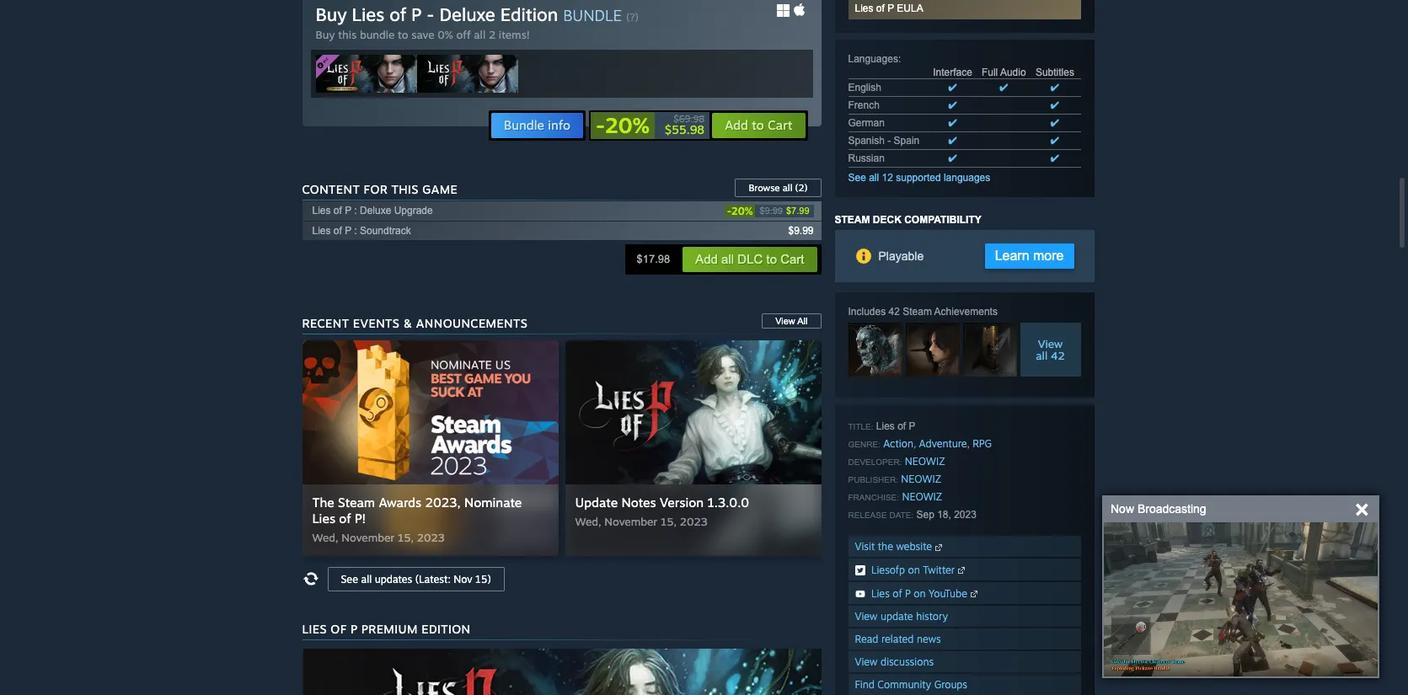 Task type: vqa. For each thing, say whether or not it's contained in the screenshot.
Update Notes Version 1.3.0.0's the Wed,
yes



Task type: locate. For each thing, give the bounding box(es) containing it.
1 horizontal spatial 42
[[1051, 349, 1065, 362]]

0 vertical spatial on
[[908, 563, 920, 576]]

steam
[[835, 214, 870, 226], [903, 306, 932, 317], [338, 494, 375, 510]]

: down eula
[[898, 53, 901, 65]]

20% down browse
[[731, 205, 753, 217]]

wed, for update notes version 1.3.0.0
[[575, 515, 601, 528]]

1 vertical spatial add
[[695, 252, 718, 266]]

1 horizontal spatial 2023
[[680, 515, 708, 528]]

1 vertical spatial wed,
[[312, 531, 338, 544]]

0 horizontal spatial wed,
[[312, 531, 338, 544]]

view inside view all 42
[[1038, 337, 1063, 350]]

deluxe
[[439, 3, 495, 25], [360, 205, 391, 216]]

buy lies of p - deluxe edition bundle (?)
[[316, 3, 638, 25]]

title:
[[848, 422, 873, 431]]

bundle
[[563, 6, 622, 24]]

2023 down the steam awards 2023, nominate lies of p!
[[417, 531, 445, 544]]

wed, down the at the bottom of the page
[[312, 531, 338, 544]]

15, for awards
[[398, 531, 414, 544]]

:
[[898, 53, 901, 65], [354, 205, 357, 216], [354, 225, 357, 237]]

15, down the steam awards 2023, nominate lies of p!
[[398, 531, 414, 544]]

0 vertical spatial wed, november 15, 2023
[[575, 515, 708, 528]]

wed, november 15, 2023 down p!
[[312, 531, 445, 544]]

15, down update notes version 1.3.0.0
[[661, 515, 677, 528]]

all for browse all (2)
[[783, 182, 792, 194]]

p left premium at the bottom left of page
[[350, 622, 358, 636]]

p up action
[[909, 420, 916, 432]]

on down website
[[908, 563, 920, 576]]

1 vertical spatial cart
[[780, 252, 804, 266]]

0 vertical spatial neowiz
[[905, 455, 945, 467]]

0 vertical spatial steam
[[835, 214, 870, 226]]

1 horizontal spatial steam
[[835, 214, 870, 226]]

2023
[[954, 509, 976, 521], [680, 515, 708, 528], [417, 531, 445, 544]]

cart right dlc
[[780, 252, 804, 266]]

nominate
[[464, 494, 522, 510]]

0 horizontal spatial 20%
[[605, 112, 650, 138]]

adventure
[[919, 437, 967, 450]]

$7.99
[[786, 206, 809, 216]]

0 vertical spatial add
[[725, 117, 748, 133]]

42 right includes
[[889, 306, 900, 317]]

to up browse
[[752, 117, 764, 133]]

42 right the strongest legion arm image
[[1051, 349, 1065, 362]]

1 horizontal spatial deluxe
[[439, 3, 495, 25]]

compatibility
[[904, 214, 981, 226]]

now broadcasting
[[1111, 502, 1206, 516]]

browse
[[749, 182, 780, 194]]

2 horizontal spatial to
[[766, 252, 777, 266]]

add inside add all dlc to cart link
[[695, 252, 718, 266]]

-20%
[[596, 112, 650, 138]]

2 buy from the top
[[316, 28, 335, 41]]

this
[[391, 182, 419, 196]]

of left eula
[[876, 2, 885, 14]]

1 vertical spatial neowiz
[[901, 472, 941, 485]]

nov
[[454, 573, 472, 585]]

$9.99 down browse
[[760, 206, 783, 216]]

p left eula
[[887, 2, 894, 14]]

neowiz link for franchise:
[[902, 490, 942, 503]]

1 vertical spatial to
[[752, 117, 764, 133]]

of left premium at the bottom left of page
[[331, 622, 347, 636]]

all left 12
[[869, 172, 879, 183]]

for
[[364, 182, 388, 196]]

view for all
[[775, 316, 795, 326]]

add all dlc to cart
[[695, 252, 804, 266]]

spanish
[[848, 135, 885, 146]]

view for discussions
[[855, 655, 878, 668]]

version
[[660, 494, 704, 510]]

english
[[848, 81, 881, 93]]

the champion of evolution image
[[848, 322, 902, 376]]

view up read
[[855, 610, 878, 622]]

add right $69.98
[[725, 117, 748, 133]]

info
[[548, 117, 571, 133]]

2 vertical spatial to
[[766, 252, 777, 266]]

1 vertical spatial 42
[[1051, 349, 1065, 362]]

1 vertical spatial 20%
[[731, 205, 753, 217]]

1 horizontal spatial november
[[604, 515, 657, 528]]

neowiz link for developer:
[[905, 455, 945, 467]]

on
[[908, 563, 920, 576], [914, 587, 926, 600]]

: up the lies of p : soundtrack
[[354, 205, 357, 216]]

1 vertical spatial steam
[[903, 306, 932, 317]]

all left dlc
[[721, 252, 734, 266]]

0 horizontal spatial $9.99
[[760, 206, 783, 216]]

all left the "2" on the left top of the page
[[474, 28, 485, 41]]

$9.99 inside -20% $9.99 $7.99
[[760, 206, 783, 216]]

first lie image
[[905, 322, 959, 376]]

add inside add to cart link
[[725, 117, 748, 133]]

0 horizontal spatial steam
[[338, 494, 375, 510]]

0 vertical spatial november
[[604, 515, 657, 528]]

1 horizontal spatial wed,
[[575, 515, 601, 528]]

$9.99 down "$7.99"
[[788, 225, 814, 237]]

adventure link
[[919, 437, 967, 450]]

buy left this
[[316, 28, 335, 41]]

1 horizontal spatial 15,
[[661, 515, 677, 528]]

notes
[[621, 494, 656, 510]]

0 vertical spatial 15,
[[661, 515, 677, 528]]

edition
[[421, 622, 471, 636]]

of inside title: lies of p genre: action , adventure , rpg developer: neowiz publisher: neowiz franchise: neowiz release date: sep 18, 2023
[[898, 420, 906, 432]]

to
[[398, 28, 408, 41], [752, 117, 764, 133], [766, 252, 777, 266]]

1 vertical spatial :
[[354, 205, 357, 216]]

add for add all dlc to cart
[[695, 252, 718, 266]]

news
[[917, 633, 941, 645]]

all
[[474, 28, 485, 41], [869, 172, 879, 183], [783, 182, 792, 194], [721, 252, 734, 266], [1036, 349, 1048, 362], [361, 573, 372, 585]]

strongest legion arm image
[[963, 322, 1017, 376]]

all left (2)
[[783, 182, 792, 194]]

(latest:
[[415, 573, 451, 585]]

1 , from the left
[[913, 438, 916, 450]]

see down russian
[[848, 172, 866, 183]]

rpg
[[973, 437, 992, 450]]

wed, november 15, 2023
[[575, 515, 708, 528], [312, 531, 445, 544]]

0 vertical spatial neowiz link
[[905, 455, 945, 467]]

game
[[422, 182, 458, 196]]

20% left $69.98 $55.98
[[605, 112, 650, 138]]

cart up browse all (2)
[[768, 117, 792, 133]]

: for lies of p : soundtrack
[[354, 225, 357, 237]]

of
[[876, 2, 885, 14], [389, 3, 406, 25], [334, 205, 342, 216], [334, 225, 342, 237], [898, 420, 906, 432], [339, 510, 351, 526], [893, 587, 902, 600], [331, 622, 347, 636]]

- up save
[[427, 3, 434, 25]]

of down content
[[334, 205, 342, 216]]

1 vertical spatial wed, november 15, 2023
[[312, 531, 445, 544]]

p for lies of p on youtube
[[905, 587, 911, 600]]

publisher:
[[848, 475, 898, 484]]

2023,
[[425, 494, 461, 510]]

view
[[775, 316, 795, 326], [1038, 337, 1063, 350], [855, 610, 878, 622], [855, 655, 878, 668]]

0 vertical spatial $9.99
[[760, 206, 783, 216]]

wed, down update
[[575, 515, 601, 528]]

to right dlc
[[766, 252, 777, 266]]

p inside title: lies of p genre: action , adventure , rpg developer: neowiz publisher: neowiz franchise: neowiz release date: sep 18, 2023
[[909, 420, 916, 432]]

lies inside title: lies of p genre: action , adventure , rpg developer: neowiz publisher: neowiz franchise: neowiz release date: sep 18, 2023
[[876, 420, 895, 432]]

german
[[848, 117, 885, 129]]

deluxe down for
[[360, 205, 391, 216]]

0 horizontal spatial november
[[342, 531, 395, 544]]

playable
[[878, 249, 924, 263]]

0 vertical spatial buy
[[316, 3, 347, 25]]

2 horizontal spatial 2023
[[954, 509, 976, 521]]

neowiz link
[[905, 455, 945, 467], [901, 472, 941, 485], [902, 490, 942, 503]]

deluxe up off
[[439, 3, 495, 25]]

on down liesofp on twitter
[[914, 587, 926, 600]]

buy up this
[[316, 3, 347, 25]]

view down read
[[855, 655, 878, 668]]

wed, november 15, 2023 down notes
[[575, 515, 708, 528]]

2 horizontal spatial steam
[[903, 306, 932, 317]]

steam right the at the bottom of the page
[[338, 494, 375, 510]]

-
[[427, 3, 434, 25], [596, 112, 605, 138], [887, 135, 891, 146], [727, 205, 731, 217]]

0 vertical spatial cart
[[768, 117, 792, 133]]

view for update
[[855, 610, 878, 622]]

action link
[[883, 437, 913, 450]]

all inside view all 42
[[1036, 349, 1048, 362]]

of inside the steam awards 2023, nominate lies of p!
[[339, 510, 351, 526]]

2 vertical spatial :
[[354, 225, 357, 237]]

p for lies of p : deluxe upgrade
[[345, 205, 351, 216]]

add for add to cart
[[725, 117, 748, 133]]

all for see all updates (latest: nov 15)
[[361, 573, 372, 585]]

wed, november 15, 2023 for notes
[[575, 515, 708, 528]]

now
[[1111, 502, 1134, 516]]

1 horizontal spatial ,
[[967, 438, 970, 450]]

all for see all 12 supported languages
[[869, 172, 879, 183]]

p up view update history
[[905, 587, 911, 600]]

1 horizontal spatial wed, november 15, 2023
[[575, 515, 708, 528]]

0 horizontal spatial to
[[398, 28, 408, 41]]

update notes version 1.3.0.0
[[575, 494, 749, 510]]

, left adventure
[[913, 438, 916, 450]]

$17.98
[[637, 253, 670, 265]]

eula
[[897, 2, 923, 14]]

0 vertical spatial see
[[848, 172, 866, 183]]

add to cart link
[[711, 112, 806, 139]]

of up 'action' link
[[898, 420, 906, 432]]

all left updates
[[361, 573, 372, 585]]

to left save
[[398, 28, 408, 41]]

0 vertical spatial wed,
[[575, 515, 601, 528]]

20% for -20% $9.99 $7.99
[[731, 205, 753, 217]]

1 vertical spatial buy
[[316, 28, 335, 41]]

1 vertical spatial see
[[341, 573, 358, 585]]

steam up first lie image at the right of the page
[[903, 306, 932, 317]]

november down p!
[[342, 531, 395, 544]]

all for view all 42
[[1036, 349, 1048, 362]]

community
[[877, 678, 931, 691]]

2 vertical spatial steam
[[338, 494, 375, 510]]

0 vertical spatial 20%
[[605, 112, 650, 138]]

2023 for the steam awards 2023, nominate lies of p!
[[417, 531, 445, 544]]

0 horizontal spatial wed, november 15, 2023
[[312, 531, 445, 544]]

website
[[896, 540, 932, 553]]

lies inside the steam awards 2023, nominate lies of p!
[[312, 510, 335, 526]]

2023 right 18,
[[954, 509, 976, 521]]

view left the all
[[775, 316, 795, 326]]

rpg link
[[973, 437, 992, 450]]

0 horizontal spatial ,
[[913, 438, 916, 450]]

1 vertical spatial $9.99
[[788, 225, 814, 237]]

all right the strongest legion arm image
[[1036, 349, 1048, 362]]

$55.98
[[665, 122, 705, 136]]

0 vertical spatial to
[[398, 28, 408, 41]]

1 horizontal spatial add
[[725, 117, 748, 133]]

languages
[[848, 53, 898, 65]]

1 vertical spatial 15,
[[398, 531, 414, 544]]

sep
[[916, 509, 934, 521]]

view right the strongest legion arm image
[[1038, 337, 1063, 350]]

view for all
[[1038, 337, 1063, 350]]

1 buy from the top
[[316, 3, 347, 25]]

upgrade
[[394, 205, 433, 216]]

view discussions link
[[848, 651, 1081, 672]]

0 horizontal spatial see
[[341, 573, 358, 585]]

-20% $9.99 $7.99
[[727, 205, 809, 217]]

find
[[855, 678, 874, 691]]

november down notes
[[604, 515, 657, 528]]

liesofp
[[871, 563, 905, 576]]

lies of p premium edition
[[302, 622, 471, 636]]

1 horizontal spatial see
[[848, 172, 866, 183]]

1 vertical spatial november
[[342, 531, 395, 544]]

0 horizontal spatial 15,
[[398, 531, 414, 544]]

0 horizontal spatial deluxe
[[360, 205, 391, 216]]

2
[[489, 28, 496, 41]]

2 vertical spatial neowiz link
[[902, 490, 942, 503]]

1 horizontal spatial 20%
[[731, 205, 753, 217]]

see left updates
[[341, 573, 358, 585]]

, left rpg link
[[967, 438, 970, 450]]

0 horizontal spatial 2023
[[417, 531, 445, 544]]

2 vertical spatial neowiz
[[902, 490, 942, 503]]

2023 down the "version"
[[680, 515, 708, 528]]

p up the lies of p : soundtrack
[[345, 205, 351, 216]]

full
[[982, 66, 998, 78]]

0 horizontal spatial add
[[695, 252, 718, 266]]

action
[[883, 437, 913, 450]]

add left dlc
[[695, 252, 718, 266]]

2023 for update notes version 1.3.0.0
[[680, 515, 708, 528]]

p down lies of p : deluxe upgrade
[[345, 225, 351, 237]]

genre:
[[848, 440, 880, 449]]

add
[[725, 117, 748, 133], [695, 252, 718, 266]]

steam left "deck"
[[835, 214, 870, 226]]

read
[[855, 633, 878, 645]]

1 horizontal spatial $9.99
[[788, 225, 814, 237]]

0 horizontal spatial 42
[[889, 306, 900, 317]]

events
[[353, 316, 400, 330]]

1 horizontal spatial to
[[752, 117, 764, 133]]

1 vertical spatial neowiz link
[[901, 472, 941, 485]]

: down lies of p : deluxe upgrade
[[354, 225, 357, 237]]

of left p!
[[339, 510, 351, 526]]

(?)
[[626, 11, 638, 23]]

updates
[[375, 573, 412, 585]]

15)
[[475, 573, 491, 585]]

november for steam
[[342, 531, 395, 544]]

on inside 'link'
[[908, 563, 920, 576]]



Task type: describe. For each thing, give the bounding box(es) containing it.
- right info
[[596, 112, 605, 138]]

visit the website link
[[848, 536, 1081, 557]]

recent events & announcements
[[302, 316, 528, 330]]

42 inside view all 42
[[1051, 349, 1065, 362]]

18,
[[937, 509, 951, 521]]

dlc
[[738, 252, 763, 266]]

bundle info
[[504, 117, 571, 133]]

youtube
[[929, 587, 967, 600]]

view all 42
[[1036, 337, 1065, 362]]

1.3.0.0
[[707, 494, 749, 510]]

learn
[[995, 248, 1029, 263]]

0 vertical spatial :
[[898, 53, 901, 65]]

1 vertical spatial deluxe
[[360, 205, 391, 216]]

developer:
[[848, 457, 902, 467]]

0 vertical spatial deluxe
[[439, 3, 495, 25]]

- up add all dlc to cart
[[727, 205, 731, 217]]

content for this game
[[302, 182, 458, 196]]

content
[[302, 182, 360, 196]]

visit the website
[[855, 540, 935, 553]]

history
[[916, 610, 948, 622]]

all
[[797, 316, 808, 326]]

2023 inside title: lies of p genre: action , adventure , rpg developer: neowiz publisher: neowiz franchise: neowiz release date: sep 18, 2023
[[954, 509, 976, 521]]

items!
[[499, 28, 530, 41]]

view update history link
[[848, 606, 1081, 627]]

read related news
[[855, 633, 941, 645]]

p up buy this bundle to save 0% off all 2 items!
[[411, 3, 421, 25]]

to for bundle
[[398, 28, 408, 41]]

soundtrack
[[360, 225, 411, 237]]

buy for this
[[316, 28, 335, 41]]

2 , from the left
[[967, 438, 970, 450]]

bundle info link
[[490, 112, 584, 139]]

supported
[[896, 172, 941, 183]]

of down lies of p : deluxe upgrade
[[334, 225, 342, 237]]

0%
[[438, 28, 453, 41]]

lies of p : deluxe upgrade
[[312, 205, 433, 216]]

to for dlc
[[766, 252, 777, 266]]

see all 12 supported languages link
[[848, 172, 990, 183]]

spanish - spain
[[848, 135, 920, 146]]

steam inside the steam awards 2023, nominate lies of p!
[[338, 494, 375, 510]]

see for see all updates (latest: nov 15)
[[341, 573, 358, 585]]

view update history
[[855, 610, 948, 622]]

release
[[848, 510, 887, 520]]

related
[[881, 633, 914, 645]]

view all
[[775, 316, 808, 326]]

audio
[[1000, 66, 1026, 78]]

the
[[878, 540, 893, 553]]

read related news link
[[848, 628, 1081, 649]]

- left "spain"
[[887, 135, 891, 146]]

save
[[411, 28, 434, 41]]

interface
[[933, 66, 972, 78]]

see all 12 supported languages
[[848, 172, 990, 183]]

november for notes
[[604, 515, 657, 528]]

browse all (2)
[[749, 182, 808, 194]]

all for add all dlc to cart
[[721, 252, 734, 266]]

add all dlc to cart link
[[682, 246, 818, 273]]

$69.98
[[674, 113, 705, 124]]

update
[[881, 610, 913, 622]]

(2)
[[795, 182, 808, 194]]

awards
[[379, 494, 421, 510]]

more
[[1033, 248, 1064, 263]]

bundle
[[504, 117, 544, 133]]

15, for version
[[661, 515, 677, 528]]

12
[[882, 172, 893, 183]]

includes
[[848, 306, 886, 317]]

see all updates (latest: nov 15)
[[341, 573, 491, 585]]

liesofp on twitter link
[[848, 558, 1081, 580]]

off
[[456, 28, 471, 41]]

find community groups
[[855, 678, 967, 691]]

steam deck compatibility
[[835, 214, 981, 226]]

achievements
[[934, 306, 998, 317]]

find community groups link
[[848, 674, 1081, 695]]

the steam awards 2023, nominate lies of p!
[[312, 494, 522, 526]]

franchise:
[[848, 493, 899, 502]]

: for lies of p : deluxe upgrade
[[354, 205, 357, 216]]

of up update
[[893, 587, 902, 600]]

lies of p eula link
[[855, 2, 923, 14]]

p!
[[355, 510, 366, 526]]

20% for -20%
[[605, 112, 650, 138]]

0 vertical spatial 42
[[889, 306, 900, 317]]

title: lies of p genre: action , adventure , rpg developer: neowiz publisher: neowiz franchise: neowiz release date: sep 18, 2023
[[848, 420, 992, 521]]

premium
[[361, 622, 418, 636]]

&
[[403, 316, 412, 330]]

twitter
[[923, 563, 955, 576]]

1 vertical spatial on
[[914, 587, 926, 600]]

$69.98 $55.98
[[665, 113, 705, 136]]

buy for lies
[[316, 3, 347, 25]]

french
[[848, 99, 880, 111]]

this
[[338, 28, 357, 41]]

groups
[[934, 678, 967, 691]]

full audio
[[982, 66, 1026, 78]]

subtitles
[[1036, 66, 1074, 78]]

of up bundle
[[389, 3, 406, 25]]

view all link
[[762, 313, 821, 328]]

broadcasting
[[1137, 502, 1206, 516]]

update
[[575, 494, 618, 510]]

p for lies of p : soundtrack
[[345, 225, 351, 237]]

lies of p : soundtrack
[[312, 225, 411, 237]]

lies of p on youtube link
[[848, 582, 1081, 604]]

deck
[[873, 214, 901, 226]]

p for lies of p premium edition
[[350, 622, 358, 636]]

spain
[[894, 135, 920, 146]]

neowiz link for publisher:
[[901, 472, 941, 485]]

p for lies of p eula
[[887, 2, 894, 14]]

wed, november 15, 2023 for steam
[[312, 531, 445, 544]]

wed, for the steam awards 2023, nominate lies of p!
[[312, 531, 338, 544]]

see for see all 12 supported languages
[[848, 172, 866, 183]]

languages :
[[848, 53, 901, 65]]

discussions
[[881, 655, 934, 668]]

visit
[[855, 540, 875, 553]]

includes 42 steam achievements
[[848, 306, 998, 317]]



